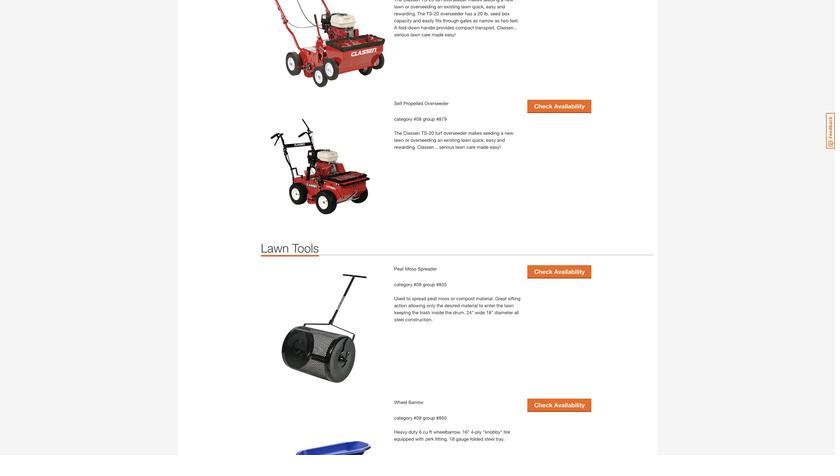 Task type: locate. For each thing, give the bounding box(es) containing it.
existing inside the classen ts-20 turf overseeder makes seeding a new lawn or overseeding an existing lawn quick, easy and rewarding. the ts-20 overseeder has a 20 lb. seed box capacity and easily fits through gates as narrow as two feet. a fold-down handle provides compact transport. classen... serious lawn care made easy!
[[444, 4, 460, 9]]

2 vertical spatial check availability link
[[528, 399, 592, 411]]

classen... down two
[[497, 25, 518, 30]]

1 seeding from the top
[[484, 0, 500, 2]]

1 horizontal spatial easy!
[[490, 144, 501, 150]]

rewarding. for classen...
[[395, 144, 416, 150]]

group for #850
[[423, 415, 435, 421]]

or inside used to spread peat moss or compost material. great sifting action allowing only the desired material to enter the lawn keeping the trash inside the drum. 24" wide 18" diameter all steel construction.
[[451, 296, 455, 301]]

1 turf from the top
[[436, 0, 443, 2]]

the up inside
[[437, 303, 444, 308]]

self
[[395, 100, 402, 106]]

1 vertical spatial or
[[405, 137, 410, 143]]

2 makes from the top
[[468, 130, 482, 136]]

2 quick, from the top
[[473, 137, 485, 143]]

1 vertical spatial serious
[[440, 144, 455, 150]]

2 turf from the top
[[436, 130, 443, 136]]

turf down #879
[[436, 130, 443, 136]]

0 vertical spatial or
[[405, 4, 410, 9]]

1 vertical spatial makes
[[468, 130, 482, 136]]

down
[[409, 25, 420, 30]]

1 availability from the top
[[555, 102, 585, 110]]

4-
[[471, 429, 476, 435]]

the down category #08 group #879
[[395, 130, 402, 136]]

has
[[465, 11, 473, 16]]

0 vertical spatial turf
[[436, 0, 443, 2]]

as down "seed"
[[495, 18, 500, 23]]

a
[[501, 0, 504, 2], [474, 11, 477, 16], [501, 130, 504, 136]]

transport.
[[476, 25, 496, 30]]

overseeder up the through
[[441, 11, 464, 16]]

a for the classen ts-20 turf overseeder makes seeding a new lawn or overseeding an existing lawn quick, easy and rewarding. the ts-20 overseeder has a 20 lb. seed box capacity and easily fits through gates as narrow as two feet. a fold-down handle provides compact transport. classen... serious lawn care made easy!
[[501, 0, 504, 2]]

steel
[[395, 317, 404, 322], [485, 436, 495, 442]]

1 vertical spatial seeding
[[484, 130, 500, 136]]

1 horizontal spatial to
[[479, 303, 484, 308]]

0 vertical spatial quick,
[[473, 4, 485, 9]]

ft
[[430, 429, 432, 435]]

group
[[423, 116, 435, 122], [423, 282, 435, 287], [423, 415, 435, 421]]

2 rewarding. from the top
[[395, 144, 416, 150]]

1 vertical spatial and
[[413, 18, 421, 23]]

moss
[[438, 296, 450, 301]]

an for ts-
[[438, 4, 443, 9]]

0 vertical spatial check availability link
[[528, 100, 592, 112]]

2 vertical spatial the
[[395, 130, 402, 136]]

heavy
[[395, 429, 408, 435]]

2 vertical spatial category
[[395, 415, 413, 421]]

#08
[[414, 116, 422, 122], [414, 282, 422, 287], [414, 415, 422, 421]]

sifting
[[508, 296, 521, 301]]

the down great
[[497, 303, 503, 308]]

rewarding.
[[395, 11, 416, 16], [395, 144, 416, 150]]

or
[[405, 4, 410, 9], [405, 137, 410, 143], [451, 296, 455, 301]]

1 vertical spatial overseeding
[[411, 137, 437, 143]]

new inside the classen ts-20 turf overseeder makes seeding a new lawn or overseeding an existing lawn quick, easy and rewarding. classen... serious lawn care made easy!
[[505, 130, 514, 136]]

easy for a
[[487, 4, 496, 9]]

care
[[422, 32, 431, 37], [467, 144, 476, 150]]

rewarding. inside the classen ts-20 turf overseeder makes seeding a new lawn or overseeding an existing lawn quick, easy and rewarding. the ts-20 overseeder has a 20 lb. seed box capacity and easily fits through gates as narrow as two feet. a fold-down handle provides compact transport. classen... serious lawn care made easy!
[[395, 11, 416, 16]]

makes inside the classen ts-20 turf overseeder makes seeding a new lawn or overseeding an existing lawn quick, easy and rewarding. the ts-20 overseeder has a 20 lb. seed box capacity and easily fits through gates as narrow as two feet. a fold-down handle provides compact transport. classen... serious lawn care made easy!
[[468, 0, 482, 2]]

seeding
[[484, 0, 500, 2], [484, 130, 500, 136]]

serious inside the classen ts-20 turf overseeder makes seeding a new lawn or overseeding an existing lawn quick, easy and rewarding. classen... serious lawn care made easy!
[[440, 144, 455, 150]]

0 vertical spatial an
[[438, 4, 443, 9]]

1 vertical spatial check
[[535, 268, 553, 275]]

0 vertical spatial makes
[[468, 0, 482, 2]]

or down category #08 group #879
[[405, 137, 410, 143]]

zerk
[[425, 436, 434, 442]]

0 horizontal spatial easy!
[[445, 32, 456, 37]]

easy! inside the classen ts-20 turf overseeder makes seeding a new lawn or overseeding an existing lawn quick, easy and rewarding. classen... serious lawn care made easy!
[[490, 144, 501, 150]]

2 group from the top
[[423, 282, 435, 287]]

0 vertical spatial group
[[423, 116, 435, 122]]

to up the wide
[[479, 303, 484, 308]]

20 down category #08 group #879
[[429, 130, 434, 136]]

1 horizontal spatial made
[[477, 144, 489, 150]]

1 vertical spatial an
[[438, 137, 443, 143]]

spreader
[[418, 266, 437, 272]]

equipped
[[395, 436, 414, 442]]

2 existing from the top
[[444, 137, 460, 143]]

and
[[498, 4, 505, 9], [413, 18, 421, 23], [498, 137, 505, 143]]

1 rewarding. from the top
[[395, 11, 416, 16]]

1 vertical spatial check availability link
[[528, 265, 592, 278]]

0 vertical spatial new
[[505, 0, 514, 2]]

existing up the through
[[444, 4, 460, 9]]

material.
[[476, 296, 494, 301]]

steel inside used to spread peat moss or compost material. great sifting action allowing only the desired material to enter the lawn keeping the trash inside the drum. 24" wide 18" diameter all steel construction.
[[395, 317, 404, 322]]

keeping
[[395, 310, 411, 315]]

3 availability from the top
[[555, 401, 585, 409]]

quick, inside the classen ts-20 turf overseeder makes seeding a new lawn or overseeding an existing lawn quick, easy and rewarding. classen... serious lawn care made easy!
[[473, 137, 485, 143]]

rewarding. up capacity
[[395, 11, 416, 16]]

1 overseeding from the top
[[411, 4, 437, 9]]

1 vertical spatial check availability
[[535, 268, 585, 275]]

1 horizontal spatial steel
[[485, 436, 495, 442]]

0 vertical spatial category
[[395, 116, 413, 122]]

classen... down category #08 group #879
[[418, 144, 438, 150]]

0 vertical spatial existing
[[444, 4, 460, 9]]

an down #879
[[438, 137, 443, 143]]

and for the classen ts-20 turf overseeder makes seeding a new lawn or overseeding an existing lawn quick, easy and rewarding. classen... serious lawn care made easy!
[[498, 137, 505, 143]]

1 vertical spatial to
[[479, 303, 484, 308]]

0 horizontal spatial classen...
[[418, 144, 438, 150]]

as right gates
[[473, 18, 478, 23]]

1 category from the top
[[395, 116, 413, 122]]

1 classen from the top
[[404, 0, 420, 2]]

0 vertical spatial a
[[501, 0, 504, 2]]

diameter
[[495, 310, 513, 315]]

overseeding
[[411, 4, 437, 9], [411, 137, 437, 143]]

the classen ts-20 turf overseeder makes seeding a new lawn or overseeding an existing lawn quick, easy and rewarding. classen... serious lawn care made easy!
[[395, 130, 514, 150]]

2 classen from the top
[[404, 130, 420, 136]]

1 vertical spatial #08
[[414, 282, 422, 287]]

as
[[473, 18, 478, 23], [495, 18, 500, 23]]

rewarding. inside the classen ts-20 turf overseeder makes seeding a new lawn or overseeding an existing lawn quick, easy and rewarding. classen... serious lawn care made easy!
[[395, 144, 416, 150]]

0 vertical spatial check availability
[[535, 102, 585, 110]]

2 vertical spatial ts-
[[422, 130, 429, 136]]

category up the used
[[395, 282, 413, 287]]

2 vertical spatial or
[[451, 296, 455, 301]]

0 vertical spatial availability
[[555, 102, 585, 110]]

the inside the classen ts-20 turf overseeder makes seeding a new lawn or overseeding an existing lawn quick, easy and rewarding. classen... serious lawn care made easy!
[[395, 130, 402, 136]]

2 #08 from the top
[[414, 282, 422, 287]]

easy inside the classen ts-20 turf overseeder makes seeding a new lawn or overseeding an existing lawn quick, easy and rewarding. the ts-20 overseeder has a 20 lb. seed box capacity and easily fits through gates as narrow as two feet. a fold-down handle provides compact transport. classen... serious lawn care made easy!
[[487, 4, 496, 9]]

#08 up 6
[[414, 415, 422, 421]]

group left #835
[[423, 282, 435, 287]]

group left #879
[[423, 116, 435, 122]]

overseeding for classen...
[[411, 137, 437, 143]]

0 vertical spatial and
[[498, 4, 505, 9]]

fold-
[[399, 25, 409, 30]]

or inside the classen ts-20 turf overseeder makes seeding a new lawn or overseeding an existing lawn quick, easy and rewarding. classen... serious lawn care made easy!
[[405, 137, 410, 143]]

makes inside the classen ts-20 turf overseeder makes seeding a new lawn or overseeding an existing lawn quick, easy and rewarding. classen... serious lawn care made easy!
[[468, 130, 482, 136]]

provides
[[437, 25, 455, 30]]

wheelbarrow.
[[434, 429, 462, 435]]

rewarding. down category #08 group #879
[[395, 144, 416, 150]]

1 vertical spatial classen
[[404, 130, 420, 136]]

turf inside the classen ts-20 turf overseeder makes seeding a new lawn or overseeding an existing lawn quick, easy and rewarding. the ts-20 overseeder has a 20 lb. seed box capacity and easily fits through gates as narrow as two feet. a fold-down handle provides compact transport. classen... serious lawn care made easy!
[[436, 0, 443, 2]]

to
[[407, 296, 411, 301], [479, 303, 484, 308]]

0 vertical spatial classen...
[[497, 25, 518, 30]]

2 category from the top
[[395, 282, 413, 287]]

2 seeding from the top
[[484, 130, 500, 136]]

category #08 group #879
[[395, 116, 447, 122]]

cu
[[423, 429, 428, 435]]

1 vertical spatial steel
[[485, 436, 495, 442]]

makes
[[468, 0, 482, 2], [468, 130, 482, 136]]

0 horizontal spatial as
[[473, 18, 478, 23]]

tools
[[292, 241, 319, 255]]

1 group from the top
[[423, 116, 435, 122]]

trash
[[420, 310, 431, 315]]

the classen ts-20 turf overseeder makes seeding a new lawn or overseeding an existing lawn quick, easy and rewarding. the ts-20 overseeder has a 20 lb. seed box capacity and easily fits through gates as narrow as two feet. a fold-down handle provides compact transport. classen... serious lawn care made easy!
[[395, 0, 520, 37]]

2 vertical spatial group
[[423, 415, 435, 421]]

seed
[[491, 11, 501, 16]]

existing
[[444, 4, 460, 9], [444, 137, 460, 143]]

classen down category #08 group #879
[[404, 130, 420, 136]]

tire
[[504, 429, 511, 435]]

made inside the classen ts-20 turf overseeder makes seeding a new lawn or overseeding an existing lawn quick, easy and rewarding. the ts-20 overseeder has a 20 lb. seed box capacity and easily fits through gates as narrow as two feet. a fold-down handle provides compact transport. classen... serious lawn care made easy!
[[432, 32, 444, 37]]

#08 up spread
[[414, 282, 422, 287]]

ts-
[[422, 0, 429, 2], [427, 11, 434, 16], [422, 130, 429, 136]]

ts- inside the classen ts-20 turf overseeder makes seeding a new lawn or overseeding an existing lawn quick, easy and rewarding. classen... serious lawn care made easy!
[[422, 130, 429, 136]]

1 vertical spatial category
[[395, 282, 413, 287]]

1 quick, from the top
[[473, 4, 485, 9]]

0 vertical spatial steel
[[395, 317, 404, 322]]

new inside the classen ts-20 turf overseeder makes seeding a new lawn or overseeding an existing lawn quick, easy and rewarding. the ts-20 overseeder has a 20 lb. seed box capacity and easily fits through gates as narrow as two feet. a fold-down handle provides compact transport. classen... serious lawn care made easy!
[[505, 0, 514, 2]]

new for the classen ts-20 turf overseeder makes seeding a new lawn or overseeding an existing lawn quick, easy and rewarding. classen... serious lawn care made easy!
[[505, 130, 514, 136]]

0 vertical spatial serious
[[395, 32, 410, 37]]

wheel barrow link
[[395, 399, 424, 405]]

made
[[432, 32, 444, 37], [477, 144, 489, 150]]

3 category from the top
[[395, 415, 413, 421]]

new
[[505, 0, 514, 2], [505, 130, 514, 136]]

1 vertical spatial group
[[423, 282, 435, 287]]

2 vertical spatial availability
[[555, 401, 585, 409]]

overseeding up easily
[[411, 4, 437, 9]]

2 vertical spatial #08
[[414, 415, 422, 421]]

0 vertical spatial made
[[432, 32, 444, 37]]

lawn
[[395, 4, 404, 9], [462, 4, 471, 9], [411, 32, 421, 37], [395, 137, 404, 143], [462, 137, 471, 143], [456, 144, 466, 150], [505, 303, 514, 308]]

or up capacity
[[405, 4, 410, 9]]

seeding inside the classen ts-20 turf overseeder makes seeding a new lawn or overseeding an existing lawn quick, easy and rewarding. classen... serious lawn care made easy!
[[484, 130, 500, 136]]

1 vertical spatial easy
[[487, 137, 496, 143]]

self propelled overseeder link
[[395, 100, 449, 106]]

feet.
[[510, 18, 520, 23]]

1 horizontal spatial care
[[467, 144, 476, 150]]

an for serious
[[438, 137, 443, 143]]

2 new from the top
[[505, 130, 514, 136]]

serious down #879
[[440, 144, 455, 150]]

0 vertical spatial the
[[395, 0, 402, 2]]

0 vertical spatial #08
[[414, 116, 422, 122]]

1 makes from the top
[[468, 0, 482, 2]]

quick, inside the classen ts-20 turf overseeder makes seeding a new lawn or overseeding an existing lawn quick, easy and rewarding. the ts-20 overseeder has a 20 lb. seed box capacity and easily fits through gates as narrow as two feet. a fold-down handle provides compact transport. classen... serious lawn care made easy!
[[473, 4, 485, 9]]

1 horizontal spatial classen...
[[497, 25, 518, 30]]

inside
[[432, 310, 444, 315]]

wheel
[[395, 399, 407, 405]]

1 horizontal spatial as
[[495, 18, 500, 23]]

0 vertical spatial overseeder
[[444, 0, 467, 2]]

the up easily
[[418, 11, 425, 16]]

the
[[437, 303, 444, 308], [497, 303, 503, 308], [412, 310, 419, 315], [446, 310, 452, 315]]

easy!
[[445, 32, 456, 37], [490, 144, 501, 150]]

0 vertical spatial overseeding
[[411, 4, 437, 9]]

overseeding down category #08 group #879
[[411, 137, 437, 143]]

the for the classen ts-20 turf overseeder makes seeding a new lawn or overseeding an existing lawn quick, easy and rewarding. the ts-20 overseeder has a 20 lb. seed box capacity and easily fits through gates as narrow as two feet. a fold-down handle provides compact transport. classen... serious lawn care made easy!
[[395, 0, 402, 2]]

1 vertical spatial quick,
[[473, 137, 485, 143]]

overseeder for 20
[[444, 0, 467, 2]]

1 existing from the top
[[444, 4, 460, 9]]

2 vertical spatial a
[[501, 130, 504, 136]]

to right the used
[[407, 296, 411, 301]]

2 vertical spatial check
[[535, 401, 553, 409]]

classen inside the classen ts-20 turf overseeder makes seeding a new lawn or overseeding an existing lawn quick, easy and rewarding. classen... serious lawn care made easy!
[[404, 130, 420, 136]]

used
[[395, 296, 405, 301]]

0 vertical spatial classen
[[404, 0, 420, 2]]

check
[[535, 102, 553, 110], [535, 268, 553, 275], [535, 401, 553, 409]]

16"
[[463, 429, 470, 435]]

steel down "knobby"
[[485, 436, 495, 442]]

#08 for overseeder
[[414, 116, 422, 122]]

or for classen...
[[405, 137, 410, 143]]

category
[[395, 116, 413, 122], [395, 282, 413, 287], [395, 415, 413, 421]]

0 vertical spatial easy!
[[445, 32, 456, 37]]

category up heavy
[[395, 415, 413, 421]]

existing down #879
[[444, 137, 460, 143]]

#08 down self propelled overseeder link
[[414, 116, 422, 122]]

seeding inside the classen ts-20 turf overseeder makes seeding a new lawn or overseeding an existing lawn quick, easy and rewarding. the ts-20 overseeder has a 20 lb. seed box capacity and easily fits through gates as narrow as two feet. a fold-down handle provides compact transport. classen... serious lawn care made easy!
[[484, 0, 500, 2]]

0 vertical spatial rewarding.
[[395, 11, 416, 16]]

the up capacity
[[395, 0, 402, 2]]

overseeding inside the classen ts-20 turf overseeder makes seeding a new lawn or overseeding an existing lawn quick, easy and rewarding. the ts-20 overseeder has a 20 lb. seed box capacity and easily fits through gates as narrow as two feet. a fold-down handle provides compact transport. classen... serious lawn care made easy!
[[411, 4, 437, 9]]

1 vertical spatial made
[[477, 144, 489, 150]]

0 horizontal spatial made
[[432, 32, 444, 37]]

seeding for easy!
[[484, 130, 500, 136]]

turf for ts-
[[436, 0, 443, 2]]

2 check availability from the top
[[535, 268, 585, 275]]

category for category #08 group #879
[[395, 116, 413, 122]]

2 vertical spatial overseeder
[[444, 130, 467, 136]]

serious down fold-
[[395, 32, 410, 37]]

0 horizontal spatial to
[[407, 296, 411, 301]]

1 vertical spatial new
[[505, 130, 514, 136]]

easy for easy!
[[487, 137, 496, 143]]

1 vertical spatial availability
[[555, 268, 585, 275]]

1 vertical spatial overseeder
[[441, 11, 464, 16]]

1 as from the left
[[473, 18, 478, 23]]

1 new from the top
[[505, 0, 514, 2]]

turf up fits
[[436, 0, 443, 2]]

1 vertical spatial rewarding.
[[395, 144, 416, 150]]

or up desired
[[451, 296, 455, 301]]

#835
[[437, 282, 447, 287]]

0 vertical spatial ts-
[[422, 0, 429, 2]]

quick, for has
[[473, 4, 485, 9]]

0 vertical spatial check
[[535, 102, 553, 110]]

overseeder inside the classen ts-20 turf overseeder makes seeding a new lawn or overseeding an existing lawn quick, easy and rewarding. classen... serious lawn care made easy!
[[444, 130, 467, 136]]

an inside the classen ts-20 turf overseeder makes seeding a new lawn or overseeding an existing lawn quick, easy and rewarding. classen... serious lawn care made easy!
[[438, 137, 443, 143]]

quick,
[[473, 4, 485, 9], [473, 137, 485, 143]]

box
[[502, 11, 510, 16]]

peat moss spreader link
[[395, 266, 437, 272]]

overseeder down #879
[[444, 130, 467, 136]]

construction.
[[406, 317, 433, 322]]

1 easy from the top
[[487, 4, 496, 9]]

2 an from the top
[[438, 137, 443, 143]]

20
[[429, 0, 434, 2], [434, 11, 439, 16], [478, 11, 483, 16], [429, 130, 434, 136]]

an
[[438, 4, 443, 9], [438, 137, 443, 143]]

2 vertical spatial and
[[498, 137, 505, 143]]

and inside the classen ts-20 turf overseeder makes seeding a new lawn or overseeding an existing lawn quick, easy and rewarding. classen... serious lawn care made easy!
[[498, 137, 505, 143]]

1 vertical spatial existing
[[444, 137, 460, 143]]

an up fits
[[438, 4, 443, 9]]

classen inside the classen ts-20 turf overseeder makes seeding a new lawn or overseeding an existing lawn quick, easy and rewarding. the ts-20 overseeder has a 20 lb. seed box capacity and easily fits through gates as narrow as two feet. a fold-down handle provides compact transport. classen... serious lawn care made easy!
[[404, 0, 420, 2]]

an inside the classen ts-20 turf overseeder makes seeding a new lawn or overseeding an existing lawn quick, easy and rewarding. the ts-20 overseeder has a 20 lb. seed box capacity and easily fits through gates as narrow as two feet. a fold-down handle provides compact transport. classen... serious lawn care made easy!
[[438, 4, 443, 9]]

turf inside the classen ts-20 turf overseeder makes seeding a new lawn or overseeding an existing lawn quick, easy and rewarding. classen... serious lawn care made easy!
[[436, 130, 443, 136]]

easy inside the classen ts-20 turf overseeder makes seeding a new lawn or overseeding an existing lawn quick, easy and rewarding. classen... serious lawn care made easy!
[[487, 137, 496, 143]]

0 vertical spatial easy
[[487, 4, 496, 9]]

group left #850
[[423, 415, 435, 421]]

2 easy from the top
[[487, 137, 496, 143]]

overseeder up has
[[444, 0, 467, 2]]

2 overseeding from the top
[[411, 137, 437, 143]]

category down self
[[395, 116, 413, 122]]

1 horizontal spatial serious
[[440, 144, 455, 150]]

easily
[[423, 18, 434, 23]]

18
[[450, 436, 455, 442]]

classen up capacity
[[404, 0, 420, 2]]

or inside the classen ts-20 turf overseeder makes seeding a new lawn or overseeding an existing lawn quick, easy and rewarding. the ts-20 overseeder has a 20 lb. seed box capacity and easily fits through gates as narrow as two feet. a fold-down handle provides compact transport. classen... serious lawn care made easy!
[[405, 4, 410, 9]]

easy
[[487, 4, 496, 9], [487, 137, 496, 143]]

1 vertical spatial care
[[467, 144, 476, 150]]

1 an from the top
[[438, 4, 443, 9]]

0 vertical spatial seeding
[[484, 0, 500, 2]]

peat
[[428, 296, 437, 301]]

steel down keeping
[[395, 317, 404, 322]]

makes for made
[[468, 130, 482, 136]]

1 vertical spatial classen...
[[418, 144, 438, 150]]

1 #08 from the top
[[414, 116, 422, 122]]

1 vertical spatial easy!
[[490, 144, 501, 150]]

overseeder
[[425, 100, 449, 106]]

2 vertical spatial check availability
[[535, 401, 585, 409]]

3 group from the top
[[423, 415, 435, 421]]

classen...
[[497, 25, 518, 30], [418, 144, 438, 150]]

1 vertical spatial turf
[[436, 130, 443, 136]]

0 horizontal spatial serious
[[395, 32, 410, 37]]

0 horizontal spatial steel
[[395, 317, 404, 322]]

0 horizontal spatial care
[[422, 32, 431, 37]]

ts- for the classen ts-20 turf overseeder makes seeding a new lawn or overseeding an existing lawn quick, easy and rewarding. classen... serious lawn care made easy!
[[422, 130, 429, 136]]

lb.
[[484, 11, 489, 16]]

group for #835
[[423, 282, 435, 287]]

used to spread peat moss or compost material. great sifting action allowing only the desired material to enter the lawn keeping the trash inside the drum. 24" wide 18" diameter all steel construction.
[[395, 296, 521, 322]]

existing inside the classen ts-20 turf overseeder makes seeding a new lawn or overseeding an existing lawn quick, easy and rewarding. classen... serious lawn care made easy!
[[444, 137, 460, 143]]

overseeding inside the classen ts-20 turf overseeder makes seeding a new lawn or overseeding an existing lawn quick, easy and rewarding. classen... serious lawn care made easy!
[[411, 137, 437, 143]]

a inside the classen ts-20 turf overseeder makes seeding a new lawn or overseeding an existing lawn quick, easy and rewarding. classen... serious lawn care made easy!
[[501, 130, 504, 136]]

the
[[395, 0, 402, 2], [418, 11, 425, 16], [395, 130, 402, 136]]

serious inside the classen ts-20 turf overseeder makes seeding a new lawn or overseeding an existing lawn quick, easy and rewarding. the ts-20 overseeder has a 20 lb. seed box capacity and easily fits through gates as narrow as two feet. a fold-down handle provides compact transport. classen... serious lawn care made easy!
[[395, 32, 410, 37]]

0 vertical spatial care
[[422, 32, 431, 37]]



Task type: describe. For each thing, give the bounding box(es) containing it.
a for the classen ts-20 turf overseeder makes seeding a new lawn or overseeding an existing lawn quick, easy and rewarding. classen... serious lawn care made easy!
[[501, 130, 504, 136]]

capacity
[[395, 18, 412, 23]]

1 check availability link from the top
[[528, 100, 592, 112]]

tray.
[[496, 436, 505, 442]]

moss
[[405, 266, 417, 272]]

1 check availability from the top
[[535, 102, 585, 110]]

category #08 group #850
[[395, 415, 447, 421]]

fits
[[436, 18, 442, 23]]

action
[[395, 303, 407, 308]]

heavy duty 6 cu ft wheelbarrow. 16" 4-ply "knobby" tire equipped with zerk fitting. 18 gauge folded steel tray.
[[395, 429, 511, 442]]

20 left lb.
[[478, 11, 483, 16]]

3 check availability from the top
[[535, 401, 585, 409]]

6
[[419, 429, 422, 435]]

narrow
[[480, 18, 494, 23]]

allowing
[[409, 303, 426, 308]]

the for the classen ts-20 turf overseeder makes seeding a new lawn or overseeding an existing lawn quick, easy and rewarding. classen... serious lawn care made easy!
[[395, 130, 402, 136]]

compost
[[457, 296, 475, 301]]

and for the classen ts-20 turf overseeder makes seeding a new lawn or overseeding an existing lawn quick, easy and rewarding. the ts-20 overseeder has a 20 lb. seed box capacity and easily fits through gates as narrow as two feet. a fold-down handle provides compact transport. classen... serious lawn care made easy!
[[498, 4, 505, 9]]

18"
[[487, 310, 494, 315]]

two
[[501, 18, 509, 23]]

through
[[443, 18, 459, 23]]

#08 for spreader
[[414, 282, 422, 287]]

ply
[[476, 429, 482, 435]]

spread
[[412, 296, 427, 301]]

duty
[[409, 429, 418, 435]]

quick, for made
[[473, 137, 485, 143]]

1 check from the top
[[535, 102, 553, 110]]

2 availability from the top
[[555, 268, 585, 275]]

classen for classen...
[[404, 130, 420, 136]]

3 check from the top
[[535, 401, 553, 409]]

the down desired
[[446, 310, 452, 315]]

overseeder for lawn
[[444, 130, 467, 136]]

with
[[416, 436, 424, 442]]

the down allowing
[[412, 310, 419, 315]]

1 vertical spatial ts-
[[427, 11, 434, 16]]

lawn tools
[[261, 241, 319, 255]]

folded
[[471, 436, 484, 442]]

self propelled overseeder image
[[261, 100, 388, 227]]

#879
[[437, 116, 447, 122]]

wheel barrow
[[395, 399, 424, 405]]

handle
[[421, 25, 435, 30]]

great
[[496, 296, 507, 301]]

compact
[[456, 25, 474, 30]]

feedback link image
[[827, 113, 836, 149]]

category #08 group #835
[[395, 282, 447, 287]]

classen for the
[[404, 0, 420, 2]]

all
[[515, 310, 519, 315]]

makes for has
[[468, 0, 482, 2]]

category for category #08 group #850
[[395, 415, 413, 421]]

2 as from the left
[[495, 18, 500, 23]]

overseeding for the
[[411, 4, 437, 9]]

gauge
[[456, 436, 469, 442]]

2 check availability link from the top
[[528, 265, 592, 278]]

existing for 20
[[444, 4, 460, 9]]

drum.
[[453, 310, 466, 315]]

ts- for the classen ts-20 turf overseeder makes seeding a new lawn or overseeding an existing lawn quick, easy and rewarding. the ts-20 overseeder has a 20 lb. seed box capacity and easily fits through gates as narrow as two feet. a fold-down handle provides compact transport. classen... serious lawn care made easy!
[[422, 0, 429, 2]]

3 check availability link from the top
[[528, 399, 592, 411]]

1 vertical spatial a
[[474, 11, 477, 16]]

wide
[[475, 310, 485, 315]]

2 check from the top
[[535, 268, 553, 275]]

gates
[[461, 18, 472, 23]]

24"
[[467, 310, 474, 315]]

wheel barrow image
[[261, 399, 388, 455]]

propelled
[[404, 100, 424, 106]]

fitting.
[[436, 436, 448, 442]]

peat
[[395, 266, 404, 272]]

seeding for a
[[484, 0, 500, 2]]

material
[[462, 303, 478, 308]]

care inside the classen ts-20 turf overseeder makes seeding a new lawn or overseeding an existing lawn quick, easy and rewarding. the ts-20 overseeder has a 20 lb. seed box capacity and easily fits through gates as narrow as two feet. a fold-down handle provides compact transport. classen... serious lawn care made easy!
[[422, 32, 431, 37]]

20 up fits
[[434, 11, 439, 16]]

made inside the classen ts-20 turf overseeder makes seeding a new lawn or overseeding an existing lawn quick, easy and rewarding. classen... serious lawn care made easy!
[[477, 144, 489, 150]]

or for the
[[405, 4, 410, 9]]

barrow
[[409, 399, 424, 405]]

20 inside the classen ts-20 turf overseeder makes seeding a new lawn or overseeding an existing lawn quick, easy and rewarding. classen... serious lawn care made easy!
[[429, 130, 434, 136]]

existing for lawn
[[444, 137, 460, 143]]

3 #08 from the top
[[414, 415, 422, 421]]

only
[[427, 303, 436, 308]]

care inside the classen ts-20 turf overseeder makes seeding a new lawn or overseeding an existing lawn quick, easy and rewarding. classen... serious lawn care made easy!
[[467, 144, 476, 150]]

turf for serious
[[436, 130, 443, 136]]

classen... inside the classen ts-20 turf overseeder makes seeding a new lawn or overseeding an existing lawn quick, easy and rewarding. classen... serious lawn care made easy!
[[418, 144, 438, 150]]

a
[[395, 25, 398, 30]]

20 up easily
[[429, 0, 434, 2]]

overseeder image
[[261, 0, 388, 93]]

peat moss spreader image
[[261, 265, 388, 392]]

peat moss spreader
[[395, 266, 437, 272]]

classen... inside the classen ts-20 turf overseeder makes seeding a new lawn or overseeding an existing lawn quick, easy and rewarding. the ts-20 overseeder has a 20 lb. seed box capacity and easily fits through gates as narrow as two feet. a fold-down handle provides compact transport. classen... serious lawn care made easy!
[[497, 25, 518, 30]]

1 vertical spatial the
[[418, 11, 425, 16]]

self propelled overseeder
[[395, 100, 449, 106]]

0 vertical spatial to
[[407, 296, 411, 301]]

lawn
[[261, 241, 289, 255]]

easy! inside the classen ts-20 turf overseeder makes seeding a new lawn or overseeding an existing lawn quick, easy and rewarding. the ts-20 overseeder has a 20 lb. seed box capacity and easily fits through gates as narrow as two feet. a fold-down handle provides compact transport. classen... serious lawn care made easy!
[[445, 32, 456, 37]]

new for the classen ts-20 turf overseeder makes seeding a new lawn or overseeding an existing lawn quick, easy and rewarding. the ts-20 overseeder has a 20 lb. seed box capacity and easily fits through gates as narrow as two feet. a fold-down handle provides compact transport. classen... serious lawn care made easy!
[[505, 0, 514, 2]]

rewarding. for the
[[395, 11, 416, 16]]

desired
[[445, 303, 460, 308]]

enter
[[485, 303, 496, 308]]

"knobby"
[[483, 429, 503, 435]]

steel inside heavy duty 6 cu ft wheelbarrow. 16" 4-ply "knobby" tire equipped with zerk fitting. 18 gauge folded steel tray.
[[485, 436, 495, 442]]

lawn inside used to spread peat moss or compost material. great sifting action allowing only the desired material to enter the lawn keeping the trash inside the drum. 24" wide 18" diameter all steel construction.
[[505, 303, 514, 308]]

group for #879
[[423, 116, 435, 122]]

category for category #08 group #835
[[395, 282, 413, 287]]

#850
[[437, 415, 447, 421]]



Task type: vqa. For each thing, say whether or not it's contained in the screenshot.
TS- associated with The Classen TS-20 turf overseeder makes seeding a new lawn or overseeding an existing lawn quick, easy and rewarding. Classen... serious lawn care made easy!
yes



